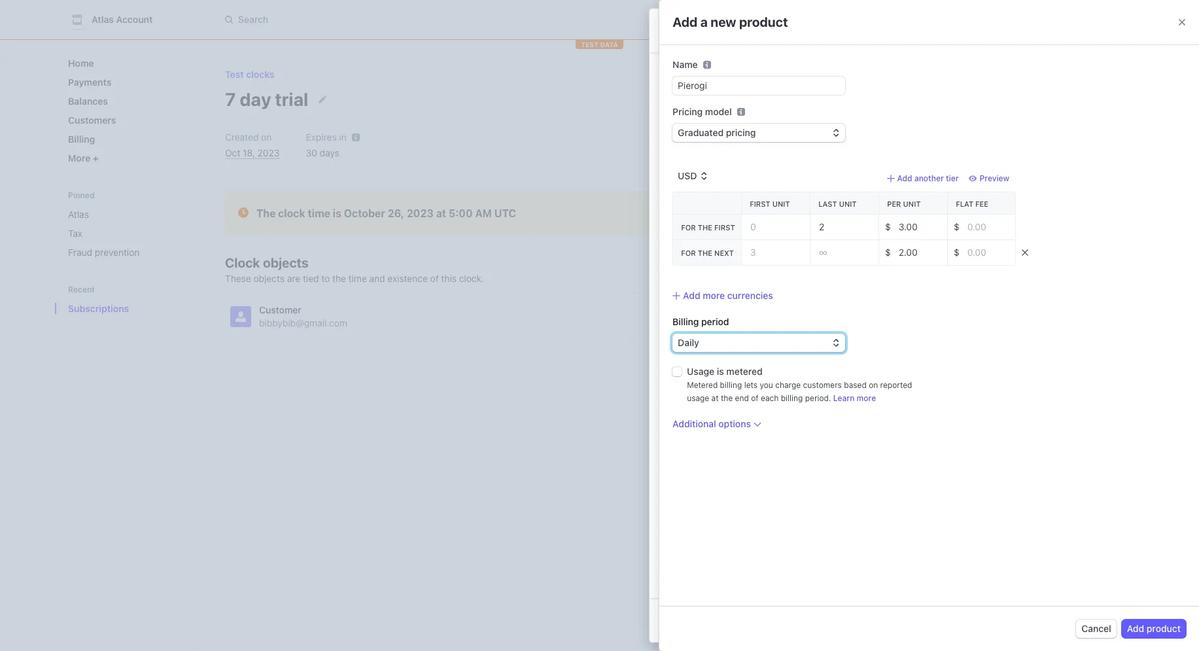 Task type: locate. For each thing, give the bounding box(es) containing it.
0 vertical spatial for
[[681, 223, 696, 232]]

26, inside button
[[711, 428, 724, 439]]

0 vertical spatial learn more link
[[946, 207, 995, 220]]

on up oct 18, 2023 button
[[261, 132, 272, 143]]

a for create
[[706, 23, 713, 38]]

cancel
[[1082, 623, 1112, 634]]

unit right per on the right top
[[903, 200, 921, 208]]

time inside clock objects these objects are tied to the time and existence of this clock.
[[349, 273, 367, 284]]

of inside clock objects these objects are tied to the time and existence of this clock.
[[430, 273, 439, 284]]

1 vertical spatial add product button
[[1122, 620, 1186, 638]]

create
[[663, 23, 703, 38]]

test
[[225, 69, 244, 80]]

1 vertical spatial 26,
[[711, 428, 724, 439]]

1 horizontal spatial billing
[[673, 316, 699, 327]]

0 horizontal spatial is
[[333, 207, 341, 219]]

more down preview button
[[973, 207, 995, 219]]

product inside subscription details dialog
[[694, 357, 728, 368]]

hopkins
[[681, 113, 715, 123]]

a for add
[[701, 14, 708, 29]]

0 vertical spatial more
[[973, 207, 995, 219]]

1 vertical spatial for
[[681, 249, 696, 257]]

billing down charge
[[781, 393, 803, 403]]

bibbybib@gmail.com
[[663, 100, 751, 111], [259, 317, 347, 329]]

0 horizontal spatial learn more
[[834, 393, 876, 403]]

starting
[[693, 404, 732, 416]]

billing up more
[[68, 133, 95, 145]]

billing down product
[[673, 316, 699, 327]]

svg image down "additional"
[[680, 430, 688, 438]]

of left 'this'
[[430, 273, 439, 284]]

period
[[702, 316, 729, 327]]

1 horizontal spatial unit
[[839, 200, 857, 208]]

trial
[[275, 88, 308, 110]]

for down duration at top right
[[681, 223, 696, 232]]

1 horizontal spatial oct
[[693, 428, 708, 439]]

on right "based"
[[869, 380, 878, 390]]

more for the rightmost learn more link
[[973, 207, 995, 219]]

the left 'end'
[[721, 393, 733, 403]]

learn down "based"
[[834, 393, 855, 403]]

unit for per unit
[[903, 200, 921, 208]]

0 horizontal spatial of
[[430, 273, 439, 284]]

7 day trial
[[225, 88, 308, 110]]

1 horizontal spatial billing
[[781, 393, 803, 403]]

a left test
[[706, 23, 713, 38]]

learn more for learn more link to the left
[[834, 393, 876, 403]]

at
[[436, 207, 446, 219], [712, 393, 719, 403]]

atlas inside button
[[92, 14, 114, 25]]

more up period
[[703, 290, 725, 301]]

1 vertical spatial 2023
[[407, 207, 434, 219]]

1 vertical spatial learn
[[834, 393, 855, 403]]

am
[[475, 207, 492, 219]]

1 vertical spatial svg image
[[680, 430, 688, 438]]

bibbybib@gmail.com down tied in the left of the page
[[259, 317, 347, 329]]

1 horizontal spatial of
[[751, 393, 759, 403]]

2 vertical spatial 2023
[[726, 428, 749, 439]]

pricing left model
[[673, 106, 703, 117]]

add product button up metered
[[675, 356, 728, 369]]

learn
[[946, 207, 970, 219], [834, 393, 855, 403]]

the left next
[[698, 249, 713, 257]]

time
[[308, 207, 330, 219], [1045, 207, 1064, 219], [349, 273, 367, 284]]

None text field
[[812, 215, 877, 239], [743, 241, 808, 264], [812, 215, 877, 239], [743, 241, 808, 264]]

bibbybib@gmail.com up hopkins
[[663, 100, 751, 111]]

flat fee
[[956, 200, 989, 208]]

0 horizontal spatial atlas
[[68, 209, 89, 220]]

0 horizontal spatial add product
[[675, 357, 728, 368]]

1 vertical spatial customer
[[259, 304, 302, 315]]

unit for first unit
[[773, 200, 790, 208]]

2 horizontal spatial time
[[1045, 207, 1064, 219]]

1 vertical spatial learn more link
[[834, 393, 876, 404]]

add product up metered
[[675, 357, 728, 368]]

1 horizontal spatial add product
[[1127, 623, 1181, 634]]

customer inside subscription details dialog
[[663, 67, 722, 82]]

more
[[973, 207, 995, 219], [703, 290, 725, 301], [857, 393, 876, 403]]

objects up are
[[263, 255, 309, 270]]

learn more link down "based"
[[834, 393, 876, 404]]

1 horizontal spatial atlas
[[92, 14, 114, 25]]

1 horizontal spatial 2023
[[407, 207, 434, 219]]

unit for last unit
[[839, 200, 857, 208]]

pricing up product
[[675, 256, 710, 268]]

atlas inside pinned element
[[68, 209, 89, 220]]

0 horizontal spatial product
[[694, 357, 728, 368]]

time right advance
[[1045, 207, 1064, 219]]

learn more
[[946, 207, 995, 219], [834, 393, 876, 403]]

add
[[673, 14, 698, 29], [898, 173, 913, 183], [683, 290, 701, 301], [675, 357, 692, 368], [913, 375, 930, 386], [1127, 623, 1145, 634]]

0 vertical spatial learn
[[946, 207, 970, 219]]

0 vertical spatial bibbybib@gmail.com
[[663, 100, 751, 111]]

time inside advance time button
[[1045, 207, 1064, 219]]

for down for the first
[[681, 249, 696, 257]]

2 horizontal spatial more
[[973, 207, 995, 219]]

advance time
[[1005, 207, 1064, 219]]

subscriptions
[[68, 303, 129, 314]]

2 horizontal spatial unit
[[903, 200, 921, 208]]

is left october
[[333, 207, 341, 219]]

0 horizontal spatial 2023
[[258, 147, 280, 158]]

usd button
[[673, 166, 713, 187]]

the inside clock objects these objects are tied to the time and existence of this clock.
[[332, 273, 346, 284]]

2023
[[258, 147, 280, 158], [407, 207, 434, 219], [726, 428, 749, 439]]

unit right the last
[[839, 200, 857, 208]]

1 vertical spatial more
[[703, 290, 725, 301]]

0 vertical spatial 26,
[[388, 207, 404, 219]]

at left 5:00
[[436, 207, 446, 219]]

core navigation links element
[[63, 52, 188, 169]]

tied
[[303, 273, 319, 284]]

time right clock
[[308, 207, 330, 219]]

2 vertical spatial more
[[857, 393, 876, 403]]

of
[[430, 273, 439, 284], [751, 393, 759, 403]]

add coupon
[[913, 375, 963, 386]]

expires in
[[306, 132, 347, 143]]

atlas
[[92, 14, 114, 25], [68, 209, 89, 220]]

billing inside 'core navigation links' element
[[68, 133, 95, 145]]

2 vertical spatial product
[[1147, 623, 1181, 634]]

0 vertical spatial on
[[261, 132, 272, 143]]

1 horizontal spatial learn more
[[946, 207, 995, 219]]

is right usage
[[717, 366, 724, 377]]

0 horizontal spatial billing
[[68, 133, 95, 145]]

customers link
[[63, 109, 188, 131]]

0 horizontal spatial bibbybib@gmail.com
[[259, 317, 347, 329]]

of right 'end'
[[751, 393, 759, 403]]

0 horizontal spatial unit
[[773, 200, 790, 208]]

for for for the next
[[681, 249, 696, 257]]

1 vertical spatial billing
[[673, 316, 699, 327]]

add up metered
[[675, 357, 692, 368]]

0 vertical spatial atlas
[[92, 14, 114, 25]]

pinned element
[[63, 204, 188, 263]]

add product button right cancel button
[[1122, 620, 1186, 638]]

add up billing period
[[683, 290, 701, 301]]

pricing inside subscription details dialog
[[675, 256, 710, 268]]

26,
[[388, 207, 404, 219], [711, 428, 724, 439]]

unit right first
[[773, 200, 790, 208]]

tax
[[68, 228, 82, 239]]

are
[[287, 273, 300, 284]]

None text field
[[743, 215, 808, 239], [812, 241, 877, 264], [743, 215, 808, 239], [812, 241, 877, 264]]

pinned navigation links element
[[63, 190, 188, 263]]

1 horizontal spatial more
[[857, 393, 876, 403]]

learn for the rightmost learn more link
[[946, 207, 970, 219]]

1 vertical spatial product
[[694, 357, 728, 368]]

0 vertical spatial customer
[[663, 67, 722, 82]]

at up starting
[[712, 393, 719, 403]]

period.
[[805, 393, 831, 403]]

0 vertical spatial add product
[[675, 357, 728, 368]]

1 horizontal spatial time
[[349, 273, 367, 284]]

0 vertical spatial billing
[[720, 380, 742, 390]]

subscription
[[742, 23, 817, 38]]

home
[[68, 58, 94, 69]]

billing for billing
[[68, 133, 95, 145]]

more down "based"
[[857, 393, 876, 403]]

1 vertical spatial add product
[[1127, 623, 1181, 634]]

atlas left account
[[92, 14, 114, 25]]

0 vertical spatial objects
[[263, 255, 309, 270]]

add left another
[[898, 173, 913, 183]]

0 vertical spatial add product button
[[675, 356, 728, 369]]

1 horizontal spatial is
[[717, 366, 724, 377]]

0 vertical spatial of
[[430, 273, 439, 284]]

utc
[[495, 207, 516, 219]]

billing for billing period
[[673, 316, 699, 327]]

customer inside customer bibbybib@gmail.com
[[259, 304, 302, 315]]

this
[[441, 273, 457, 284]]

create a test subscription
[[663, 23, 817, 38]]

1 horizontal spatial at
[[712, 393, 719, 403]]

customer down are
[[259, 304, 302, 315]]

existence
[[388, 273, 428, 284]]

billing link
[[63, 128, 188, 150]]

objects left are
[[254, 273, 285, 284]]

new
[[711, 14, 737, 29]]

recent
[[68, 285, 95, 294]]

svg image inside "oct 26, 2023" button
[[680, 430, 688, 438]]

learn more link down tier
[[946, 207, 995, 220]]

add more currencies button
[[673, 289, 773, 302]]

october
[[344, 207, 385, 219]]

clock
[[278, 207, 305, 219]]

0 horizontal spatial on
[[261, 132, 272, 143]]

for the next
[[681, 249, 734, 257]]

1 vertical spatial on
[[869, 380, 878, 390]]

balances
[[68, 96, 108, 107]]

0.00 text field
[[891, 215, 946, 239], [891, 241, 946, 264], [960, 241, 1018, 264]]

0 horizontal spatial learn
[[834, 393, 855, 403]]

1 horizontal spatial 26,
[[711, 428, 724, 439]]

2 horizontal spatial 2023
[[726, 428, 749, 439]]

atlas account
[[92, 14, 153, 25]]

bob
[[663, 113, 679, 123]]

0 vertical spatial at
[[436, 207, 446, 219]]

the clock time is october 26, 2023 at 5:00 am utc
[[257, 207, 516, 219]]

0 vertical spatial pricing
[[673, 106, 703, 117]]

unit
[[773, 200, 790, 208], [839, 200, 857, 208], [903, 200, 921, 208]]

0 horizontal spatial add product button
[[675, 356, 728, 369]]

add right reported
[[913, 375, 930, 386]]

learn left fee
[[946, 207, 970, 219]]

add another tier
[[898, 173, 959, 183]]

0.00 text field for for the first
[[891, 215, 946, 239]]

1 horizontal spatial product
[[739, 14, 788, 29]]

days
[[320, 147, 340, 158]]

subscriptions link
[[63, 298, 170, 319]]

1 vertical spatial oct
[[693, 428, 708, 439]]

1 vertical spatial billing
[[781, 393, 803, 403]]

bibbybib@gmail.com bob hopkins
[[663, 100, 751, 123]]

1 vertical spatial learn more
[[834, 393, 876, 403]]

Search search field
[[217, 8, 586, 32]]

a left new
[[701, 14, 708, 29]]

1 horizontal spatial customer
[[663, 67, 722, 82]]

learn more down tier
[[946, 207, 995, 219]]

fee
[[976, 200, 989, 208]]

1 vertical spatial pricing
[[675, 256, 710, 268]]

0 vertical spatial svg image
[[681, 229, 689, 237]]

0 vertical spatial is
[[333, 207, 341, 219]]

0 horizontal spatial customer
[[259, 304, 302, 315]]

usage is metered
[[687, 366, 763, 377]]

time left and
[[349, 273, 367, 284]]

2023 inside button
[[726, 428, 749, 439]]

for for for the first
[[681, 223, 696, 232]]

is
[[333, 207, 341, 219], [717, 366, 724, 377]]

objects
[[263, 255, 309, 270], [254, 273, 285, 284]]

of inside metered billing lets you charge customers based on reported usage at the end of each billing period.
[[751, 393, 759, 403]]

add another tier button
[[887, 173, 959, 184]]

atlas for atlas
[[68, 209, 89, 220]]

1 vertical spatial is
[[717, 366, 724, 377]]

oct
[[225, 147, 240, 158], [693, 428, 708, 439]]

customer for customer bibbybib@gmail.com
[[259, 304, 302, 315]]

options
[[719, 418, 751, 429]]

customer up pricing model
[[663, 67, 722, 82]]

0 horizontal spatial more
[[703, 290, 725, 301]]

2 unit from the left
[[839, 200, 857, 208]]

1 vertical spatial at
[[712, 393, 719, 403]]

18,
[[243, 147, 255, 158]]

billing
[[68, 133, 95, 145], [673, 316, 699, 327]]

learn more down "based"
[[834, 393, 876, 403]]

oct inside button
[[693, 428, 708, 439]]

recent navigation links element
[[55, 284, 199, 319]]

clocks
[[246, 69, 274, 80]]

2 horizontal spatial product
[[1147, 623, 1181, 634]]

0 horizontal spatial oct
[[225, 147, 240, 158]]

subscription details
[[663, 157, 782, 171]]

test
[[581, 41, 599, 48]]

0 vertical spatial billing
[[68, 133, 95, 145]]

name
[[673, 59, 698, 70]]

add product right cancel
[[1127, 623, 1181, 634]]

2 for from the top
[[681, 249, 696, 257]]

0 vertical spatial oct
[[225, 147, 240, 158]]

billing down usage is metered
[[720, 380, 742, 390]]

1 unit from the left
[[773, 200, 790, 208]]

first
[[715, 223, 735, 232]]

svg image
[[681, 229, 689, 237], [680, 430, 688, 438]]

on
[[261, 132, 272, 143], [869, 380, 878, 390]]

svg image down duration at top right
[[681, 229, 689, 237]]

each
[[761, 393, 779, 403]]

1 horizontal spatial on
[[869, 380, 878, 390]]

subscription details dialog
[[632, 8, 1200, 651]]

1 for from the top
[[681, 223, 696, 232]]

0 vertical spatial 2023
[[258, 147, 280, 158]]

1 vertical spatial of
[[751, 393, 759, 403]]

add product inside subscription details dialog
[[675, 357, 728, 368]]

atlas down the pinned
[[68, 209, 89, 220]]

the right to
[[332, 273, 346, 284]]

3 unit from the left
[[903, 200, 921, 208]]

add product inside button
[[1127, 623, 1181, 634]]

0 vertical spatial learn more
[[946, 207, 995, 219]]

0 horizontal spatial at
[[436, 207, 446, 219]]

a inside dialog
[[706, 23, 713, 38]]

1 horizontal spatial learn
[[946, 207, 970, 219]]

advance time button
[[1000, 204, 1069, 222]]

1 vertical spatial atlas
[[68, 209, 89, 220]]

1 horizontal spatial bibbybib@gmail.com
[[663, 100, 751, 111]]

next
[[715, 249, 734, 257]]



Task type: describe. For each thing, give the bounding box(es) containing it.
oct 26, 2023 button
[[675, 425, 754, 443]]

oct 18, 2023 button
[[225, 147, 280, 160]]

metered billing lets you charge customers based on reported usage at the end of each billing period.
[[687, 380, 913, 403]]

1 horizontal spatial learn more link
[[946, 207, 995, 220]]

0 horizontal spatial learn more link
[[834, 393, 876, 404]]

pricing for pricing
[[675, 256, 710, 268]]

fraud
[[68, 247, 92, 258]]

more
[[68, 152, 93, 164]]

end date field
[[759, 227, 818, 239]]

add product for the right add product button
[[1127, 623, 1181, 634]]

per unit
[[887, 200, 921, 208]]

clock objects these objects are tied to the time and existence of this clock.
[[225, 255, 484, 284]]

add right cancel
[[1127, 623, 1145, 634]]

duration
[[675, 203, 718, 214]]

in
[[339, 132, 347, 143]]

bill  starting
[[675, 404, 732, 416]]

cancel button
[[1077, 620, 1117, 638]]

0 horizontal spatial 26,
[[388, 207, 404, 219]]

advance
[[1005, 207, 1043, 219]]

first unit
[[750, 200, 790, 208]]

fraud prevention link
[[63, 241, 188, 263]]

atlas link
[[63, 204, 188, 225]]

customers
[[803, 380, 842, 390]]

customers
[[68, 115, 116, 126]]

info element
[[737, 108, 745, 116]]

1 horizontal spatial add product button
[[1122, 620, 1186, 638]]

oct inside created on oct 18, 2023
[[225, 147, 240, 158]]

0 horizontal spatial time
[[308, 207, 330, 219]]

add product for add product button within the subscription details dialog
[[675, 357, 728, 368]]

metered
[[727, 366, 763, 377]]

0 horizontal spatial billing
[[720, 380, 742, 390]]

clock.
[[459, 273, 484, 284]]

balances link
[[63, 90, 188, 112]]

test clocks
[[225, 69, 274, 80]]

product for the right add product button
[[1147, 623, 1181, 634]]

expires
[[306, 132, 337, 143]]

usage
[[687, 393, 710, 403]]

customer bibbybib@gmail.com
[[259, 304, 347, 329]]

learn more for the rightmost learn more link
[[946, 207, 995, 219]]

$ for 0.00 text field for for the next
[[885, 247, 891, 258]]

prevention
[[95, 247, 140, 258]]

last unit
[[819, 200, 857, 208]]

first
[[750, 200, 771, 208]]

info image
[[737, 108, 745, 116]]

0.00 text field for for the next
[[891, 241, 946, 264]]

30
[[306, 147, 317, 158]]

at inside metered billing lets you charge customers based on reported usage at the end of each billing period.
[[712, 393, 719, 403]]

preview button
[[969, 173, 1010, 184]]

tax link
[[63, 222, 188, 244]]

atlas for atlas account
[[92, 14, 114, 25]]

on inside metered billing lets you charge customers based on reported usage at the end of each billing period.
[[869, 380, 878, 390]]

add a new product
[[673, 14, 788, 29]]

to
[[321, 273, 330, 284]]

1 vertical spatial bibbybib@gmail.com
[[259, 317, 347, 329]]

the
[[257, 207, 276, 219]]

these
[[225, 273, 251, 284]]

additional options button
[[673, 418, 762, 431]]

0 vertical spatial product
[[739, 14, 788, 29]]

clock
[[225, 255, 260, 270]]

charge
[[776, 380, 801, 390]]

flat
[[956, 200, 974, 208]]

day
[[240, 88, 271, 110]]

pricing for pricing model
[[673, 106, 703, 117]]

created
[[225, 132, 259, 143]]

currencies
[[728, 290, 773, 301]]

more for learn more link to the left
[[857, 393, 876, 403]]

learn for learn more link to the left
[[834, 393, 855, 403]]

fraud prevention
[[68, 247, 140, 258]]

customer for customer
[[663, 67, 722, 82]]

additional options
[[673, 418, 751, 429]]

subscription
[[663, 157, 739, 171]]

for the first
[[681, 223, 735, 232]]

product
[[675, 290, 711, 298]]

oct 26, 2023
[[693, 428, 749, 439]]

more button
[[63, 147, 188, 169]]

the inside metered billing lets you charge customers based on reported usage at the end of each billing period.
[[721, 393, 733, 403]]

search
[[238, 14, 268, 25]]

preview
[[980, 173, 1010, 183]]

Premium Plan, sunglasses, etc. text field
[[673, 77, 846, 95]]

tier
[[946, 173, 959, 183]]

$ for 0.00 text box
[[954, 221, 960, 232]]

billing period
[[673, 316, 729, 327]]

start date field
[[690, 227, 749, 239]]

additional
[[673, 418, 716, 429]]

2023 inside created on oct 18, 2023
[[258, 147, 280, 158]]

0.00 text field
[[960, 215, 1018, 239]]

metered
[[687, 380, 718, 390]]

add left new
[[673, 14, 698, 29]]

add product button inside subscription details dialog
[[675, 356, 728, 369]]

on inside created on oct 18, 2023
[[261, 132, 272, 143]]

home link
[[63, 52, 188, 74]]

product for add product button within the subscription details dialog
[[694, 357, 728, 368]]

pricing model
[[673, 106, 732, 117]]

you
[[760, 380, 773, 390]]

add more currencies
[[683, 290, 773, 301]]

$ for 0.00 text field for for the first
[[885, 221, 891, 232]]

more inside button
[[703, 290, 725, 301]]

usd
[[678, 170, 697, 181]]

reported
[[881, 380, 913, 390]]

bill
[[675, 404, 690, 416]]

test
[[715, 23, 739, 38]]

usage
[[687, 366, 715, 377]]

per
[[887, 200, 901, 208]]

the left first
[[698, 223, 713, 232]]

coupon
[[932, 375, 963, 386]]

test clocks link
[[225, 69, 274, 80]]

1 vertical spatial objects
[[254, 273, 285, 284]]

model
[[705, 106, 732, 117]]

bibbybib@gmail.com inside subscription details dialog
[[663, 100, 751, 111]]

test data
[[581, 41, 618, 48]]

5:00
[[449, 207, 473, 219]]

payments
[[68, 77, 111, 88]]

details
[[742, 157, 782, 171]]



Task type: vqa. For each thing, say whether or not it's contained in the screenshot.
CANCEL
yes



